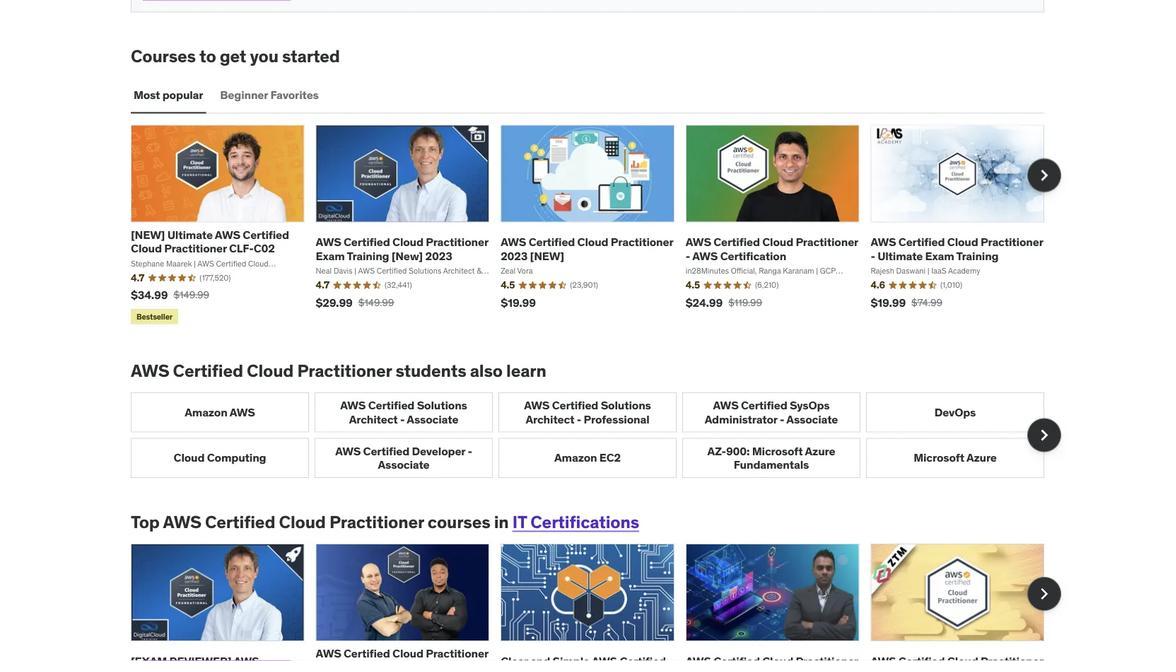 Task type: vqa. For each thing, say whether or not it's contained in the screenshot.
behavioral
no



Task type: describe. For each thing, give the bounding box(es) containing it.
cloud computing link
[[131, 438, 309, 478]]

cloud for aws certified cloud practitioner exam training [new] 2023
[[393, 235, 424, 249]]

microsoft inside the az-900: microsoft azure fundamentals
[[752, 444, 803, 458]]

courses
[[428, 511, 491, 533]]

courses
[[131, 46, 196, 67]]

devops link
[[866, 393, 1045, 433]]

beginner
[[220, 88, 268, 102]]

aws certified sysops administrator - associate
[[705, 398, 838, 426]]

[new] inside [new] ultimate aws certified cloud practitioner clf-c02
[[131, 227, 165, 242]]

aws certified cloud practitioner exam training [new] 2023
[[316, 235, 488, 263]]

next image for courses in
[[1033, 583, 1056, 606]]

aws for aws certified solutions architect - associate
[[340, 398, 366, 413]]

in
[[494, 511, 509, 533]]

to
[[200, 46, 216, 67]]

ultimate inside [new] ultimate aws certified cloud practitioner clf-c02
[[167, 227, 213, 242]]

az-
[[708, 444, 726, 458]]

aws certified cloud practitioner (clf-c02) complete course
[[316, 646, 488, 661]]

certified for aws certified solutions architect - associate
[[368, 398, 415, 413]]

carousel element for courses in
[[131, 544, 1062, 661]]

aws for aws certified cloud practitioner 2023 [new]
[[501, 235, 526, 249]]

aws for aws certified cloud practitioner exam training [new] 2023
[[316, 235, 341, 249]]

associate for sysops
[[787, 412, 838, 426]]

sysops
[[790, 398, 830, 413]]

architect for aws certified solutions architect - professional
[[526, 412, 575, 426]]

architect for aws certified solutions architect - associate
[[349, 412, 398, 426]]

aws certified cloud practitioner - aws certification link
[[686, 235, 859, 263]]

900:
[[726, 444, 750, 458]]

started
[[282, 46, 340, 67]]

aws inside [new] ultimate aws certified cloud practitioner clf-c02
[[215, 227, 240, 242]]

certified for aws certified cloud practitioner exam training [new] 2023
[[344, 235, 390, 249]]

aws certified sysops administrator - associate link
[[683, 393, 861, 433]]

- for aws certified solutions architect - professional
[[577, 412, 582, 426]]

aws certified solutions architect - professional link
[[499, 393, 677, 433]]

most popular button
[[131, 78, 206, 112]]

learn
[[506, 360, 547, 382]]

- for aws certified cloud practitioner - aws certification
[[686, 249, 690, 263]]

solutions for professional
[[601, 398, 651, 413]]

carousel element for aws certified cloud practitioner students also learn
[[131, 393, 1062, 478]]

most
[[134, 88, 160, 102]]

microsoft azure link
[[866, 438, 1045, 478]]

cloud inside [new] ultimate aws certified cloud practitioner clf-c02
[[131, 241, 162, 256]]

next image
[[1033, 164, 1056, 187]]

2023 inside aws certified cloud practitioner 2023 [new]
[[501, 249, 528, 263]]

training inside aws certified cloud practitioner - ultimate exam training
[[957, 249, 999, 263]]

it
[[513, 511, 527, 533]]

aws for aws certified sysops administrator - associate
[[713, 398, 739, 413]]

aws certified solutions architect - associate
[[340, 398, 467, 426]]

beginner favorites
[[220, 88, 319, 102]]

beginner favorites button
[[217, 78, 322, 112]]

certification
[[721, 249, 787, 263]]

c02)
[[344, 660, 369, 661]]

ec2
[[600, 451, 621, 465]]

training inside aws certified cloud practitioner exam training [new] 2023
[[347, 249, 389, 263]]

it certifications link
[[513, 511, 639, 533]]

fundamentals
[[734, 457, 809, 472]]

1 horizontal spatial microsoft
[[914, 451, 965, 465]]

aws certified solutions architect - associate link
[[315, 393, 493, 433]]

aws for aws certified developer - associate
[[335, 444, 361, 458]]

associate inside aws certified developer - associate
[[378, 457, 430, 472]]

aws for aws certified cloud practitioner - aws certification
[[686, 235, 711, 249]]

courses to get you started
[[131, 46, 340, 67]]

certified for aws certified cloud practitioner 2023 [new]
[[529, 235, 575, 249]]

aws certified cloud practitioner 2023 [new] link
[[501, 235, 673, 263]]

practitioner for aws certified cloud practitioner exam training [new] 2023
[[426, 235, 488, 249]]

also
[[470, 360, 503, 382]]

microsoft azure
[[914, 451, 997, 465]]

top
[[131, 511, 160, 533]]

aws certified developer - associate
[[335, 444, 472, 472]]

professional
[[584, 412, 650, 426]]

next image for aws certified cloud practitioner students also learn
[[1033, 424, 1056, 447]]

- inside aws certified developer - associate
[[468, 444, 472, 458]]

az-900: microsoft azure fundamentals link
[[683, 438, 861, 478]]

exam inside aws certified cloud practitioner exam training [new] 2023
[[316, 249, 345, 263]]

aws certified cloud practitioner - aws certification
[[686, 235, 859, 263]]



Task type: locate. For each thing, give the bounding box(es) containing it.
3 carousel element from the top
[[131, 544, 1062, 661]]

cloud for aws certified cloud practitioner students also learn
[[247, 360, 294, 382]]

certified inside aws certified solutions architect - professional
[[552, 398, 599, 413]]

certified for aws certified sysops administrator - associate
[[741, 398, 788, 413]]

azure inside the az-900: microsoft azure fundamentals
[[805, 444, 836, 458]]

2 2023 from the left
[[501, 249, 528, 263]]

certified inside aws certified cloud practitioner (clf-c02) complete course
[[344, 646, 390, 661]]

- for aws certified cloud practitioner - ultimate exam training
[[871, 249, 875, 263]]

administrator
[[705, 412, 778, 426]]

1 horizontal spatial architect
[[526, 412, 575, 426]]

practitioner for aws certified cloud practitioner - ultimate exam training
[[981, 235, 1044, 249]]

certified inside aws certified cloud practitioner exam training [new] 2023
[[344, 235, 390, 249]]

1 vertical spatial amazon
[[555, 451, 597, 465]]

0 vertical spatial carousel element
[[131, 125, 1062, 327]]

exam
[[316, 249, 345, 263], [926, 249, 955, 263]]

you
[[250, 46, 279, 67]]

0 vertical spatial [new]
[[131, 227, 165, 242]]

aws inside aws certified developer - associate
[[335, 444, 361, 458]]

[new] ultimate aws certified cloud practitioner clf-c02
[[131, 227, 289, 256]]

certified inside [new] ultimate aws certified cloud practitioner clf-c02
[[243, 227, 289, 242]]

certified inside aws certified cloud practitioner - ultimate exam training
[[899, 235, 945, 249]]

- inside aws certified solutions architect - professional
[[577, 412, 582, 426]]

complete
[[371, 660, 422, 661]]

1 training from the left
[[347, 249, 389, 263]]

training
[[347, 249, 389, 263], [957, 249, 999, 263]]

devops
[[935, 405, 976, 420]]

cloud inside aws certified cloud practitioner 2023 [new]
[[578, 235, 609, 249]]

aws certified solutions architect - professional
[[524, 398, 651, 426]]

practitioner for aws certified cloud practitioner students also learn
[[297, 360, 392, 382]]

1 vertical spatial carousel element
[[131, 393, 1062, 478]]

2 architect from the left
[[526, 412, 575, 426]]

solutions down students
[[417, 398, 467, 413]]

architect inside aws certified solutions architect - associate
[[349, 412, 398, 426]]

1 horizontal spatial [new]
[[530, 249, 564, 263]]

aws inside aws certified solutions architect - professional
[[524, 398, 550, 413]]

aws certified cloud practitioner exam training [new] 2023 link
[[316, 235, 488, 263]]

aws for aws certified solutions architect - professional
[[524, 398, 550, 413]]

azure
[[805, 444, 836, 458], [967, 451, 997, 465]]

practitioner inside aws certified cloud practitioner - aws certification
[[796, 235, 859, 249]]

0 horizontal spatial ultimate
[[167, 227, 213, 242]]

cloud computing
[[174, 451, 266, 465]]

aws inside aws certified solutions architect - associate
[[340, 398, 366, 413]]

1 exam from the left
[[316, 249, 345, 263]]

carousel element containing [new] ultimate aws certified cloud practitioner clf-c02
[[131, 125, 1062, 327]]

amazon aws link
[[131, 393, 309, 433]]

cloud inside aws certified cloud practitioner - ultimate exam training
[[948, 235, 979, 249]]

cloud for aws certified cloud practitioner 2023 [new]
[[578, 235, 609, 249]]

certified for aws certified cloud practitioner (clf-c02) complete course
[[344, 646, 390, 661]]

0 vertical spatial ultimate
[[167, 227, 213, 242]]

aws certified cloud practitioner students also learn
[[131, 360, 547, 382]]

0 horizontal spatial azure
[[805, 444, 836, 458]]

practitioner inside aws certified cloud practitioner - ultimate exam training
[[981, 235, 1044, 249]]

aws inside aws certified cloud practitioner (clf-c02) complete course
[[316, 646, 341, 661]]

0 horizontal spatial exam
[[316, 249, 345, 263]]

architect down the learn
[[526, 412, 575, 426]]

developer
[[412, 444, 465, 458]]

microsoft
[[752, 444, 803, 458], [914, 451, 965, 465]]

2023
[[425, 249, 452, 263], [501, 249, 528, 263]]

- for aws certified solutions architect - associate
[[400, 412, 405, 426]]

practitioner inside [new] ultimate aws certified cloud practitioner clf-c02
[[164, 241, 227, 256]]

1 horizontal spatial exam
[[926, 249, 955, 263]]

computing
[[207, 451, 266, 465]]

aws
[[215, 227, 240, 242], [316, 235, 341, 249], [501, 235, 526, 249], [686, 235, 711, 249], [871, 235, 896, 249], [693, 249, 718, 263], [131, 360, 169, 382], [340, 398, 366, 413], [524, 398, 550, 413], [713, 398, 739, 413], [230, 405, 255, 420], [335, 444, 361, 458], [163, 511, 202, 533], [316, 646, 341, 661]]

certifications
[[531, 511, 639, 533]]

1 next image from the top
[[1033, 424, 1056, 447]]

0 horizontal spatial [new]
[[131, 227, 165, 242]]

- inside aws certified cloud practitioner - aws certification
[[686, 249, 690, 263]]

associate up developer
[[407, 412, 459, 426]]

architect up aws certified developer - associate
[[349, 412, 398, 426]]

certified for aws certified cloud practitioner - aws certification
[[714, 235, 760, 249]]

cloud inside aws certified cloud practitioner - aws certification
[[763, 235, 794, 249]]

0 horizontal spatial microsoft
[[752, 444, 803, 458]]

associate for solutions
[[407, 412, 459, 426]]

1 horizontal spatial solutions
[[601, 398, 651, 413]]

certified inside aws certified cloud practitioner - aws certification
[[714, 235, 760, 249]]

cloud inside aws certified cloud practitioner exam training [new] 2023
[[393, 235, 424, 249]]

practitioner
[[426, 235, 488, 249], [611, 235, 673, 249], [796, 235, 859, 249], [981, 235, 1044, 249], [164, 241, 227, 256], [297, 360, 392, 382], [330, 511, 424, 533], [426, 646, 488, 661]]

- for aws certified sysops administrator - associate
[[780, 412, 785, 426]]

amazon for amazon ec2
[[555, 451, 597, 465]]

practitioner inside aws certified cloud practitioner (clf-c02) complete course
[[426, 646, 488, 661]]

practitioner for aws certified cloud practitioner 2023 [new]
[[611, 235, 673, 249]]

solutions for associate
[[417, 398, 467, 413]]

certified for aws certified developer - associate
[[363, 444, 410, 458]]

1 horizontal spatial training
[[957, 249, 999, 263]]

students
[[396, 360, 466, 382]]

cloud
[[393, 235, 424, 249], [578, 235, 609, 249], [763, 235, 794, 249], [948, 235, 979, 249], [131, 241, 162, 256], [247, 360, 294, 382], [174, 451, 205, 465], [279, 511, 326, 533], [393, 646, 424, 661]]

1 vertical spatial next image
[[1033, 583, 1056, 606]]

aws inside aws certified cloud practitioner exam training [new] 2023
[[316, 235, 341, 249]]

1 architect from the left
[[349, 412, 398, 426]]

amazon aws
[[185, 405, 255, 420]]

amazon
[[185, 405, 227, 420], [555, 451, 597, 465]]

popular
[[162, 88, 203, 102]]

-
[[686, 249, 690, 263], [871, 249, 875, 263], [400, 412, 405, 426], [577, 412, 582, 426], [780, 412, 785, 426], [468, 444, 472, 458]]

1 vertical spatial ultimate
[[878, 249, 923, 263]]

1 horizontal spatial azure
[[967, 451, 997, 465]]

aws certified developer - associate link
[[315, 438, 493, 478]]

practitioner inside aws certified cloud practitioner exam training [new] 2023
[[426, 235, 488, 249]]

cloud for aws certified cloud practitioner - ultimate exam training
[[948, 235, 979, 249]]

certified for aws certified cloud practitioner - ultimate exam training
[[899, 235, 945, 249]]

amazon ec2
[[555, 451, 621, 465]]

aws inside aws certified cloud practitioner 2023 [new]
[[501, 235, 526, 249]]

- inside aws certified sysops administrator - associate
[[780, 412, 785, 426]]

1 solutions from the left
[[417, 398, 467, 413]]

solutions up the 'ec2' on the right
[[601, 398, 651, 413]]

course
[[425, 660, 462, 661]]

2 next image from the top
[[1033, 583, 1056, 606]]

az-900: microsoft azure fundamentals
[[708, 444, 836, 472]]

cloud for aws certified cloud practitioner (clf-c02) complete course
[[393, 646, 424, 661]]

carousel element
[[131, 125, 1062, 327], [131, 393, 1062, 478], [131, 544, 1062, 661]]

[new]
[[131, 227, 165, 242], [530, 249, 564, 263]]

microsoft down aws certified sysops administrator - associate link
[[752, 444, 803, 458]]

most popular
[[134, 88, 203, 102]]

certified inside aws certified solutions architect - associate
[[368, 398, 415, 413]]

azure down the sysops
[[805, 444, 836, 458]]

certified inside aws certified cloud practitioner 2023 [new]
[[529, 235, 575, 249]]

associate inside aws certified solutions architect - associate
[[407, 412, 459, 426]]

practitioner inside aws certified cloud practitioner 2023 [new]
[[611, 235, 673, 249]]

ultimate inside aws certified cloud practitioner - ultimate exam training
[[878, 249, 923, 263]]

1 horizontal spatial 2023
[[501, 249, 528, 263]]

aws certified cloud practitioner (clf-c02) complete course link
[[316, 646, 488, 661]]

amazon ec2 link
[[499, 438, 677, 478]]

certified inside aws certified sysops administrator - associate
[[741, 398, 788, 413]]

aws for aws certified cloud practitioner - ultimate exam training
[[871, 235, 896, 249]]

associate inside aws certified sysops administrator - associate
[[787, 412, 838, 426]]

amazon up cloud computing
[[185, 405, 227, 420]]

azure down devops link
[[967, 451, 997, 465]]

carousel element containing aws certified cloud practitioner (clf-c02) complete course
[[131, 544, 1062, 661]]

clf-
[[229, 241, 254, 256]]

associate
[[407, 412, 459, 426], [787, 412, 838, 426], [378, 457, 430, 472]]

aws for aws certified cloud practitioner students also learn
[[131, 360, 169, 382]]

aws certified cloud practitioner 2023 [new]
[[501, 235, 673, 263]]

2 training from the left
[[957, 249, 999, 263]]

0 vertical spatial next image
[[1033, 424, 1056, 447]]

2 carousel element from the top
[[131, 393, 1062, 478]]

solutions
[[417, 398, 467, 413], [601, 398, 651, 413]]

certified for aws certified solutions architect - professional
[[552, 398, 599, 413]]

associate down aws certified solutions architect - associate link on the left of page
[[378, 457, 430, 472]]

amazon for amazon aws
[[185, 405, 227, 420]]

azure inside microsoft azure link
[[967, 451, 997, 465]]

1 carousel element from the top
[[131, 125, 1062, 327]]

next image
[[1033, 424, 1056, 447], [1033, 583, 1056, 606]]

carousel element containing aws certified solutions architect - associate
[[131, 393, 1062, 478]]

[new] inside aws certified cloud practitioner 2023 [new]
[[530, 249, 564, 263]]

architect
[[349, 412, 398, 426], [526, 412, 575, 426]]

2023 inside aws certified cloud practitioner exam training [new] 2023
[[425, 249, 452, 263]]

0 horizontal spatial amazon
[[185, 405, 227, 420]]

0 vertical spatial amazon
[[185, 405, 227, 420]]

0 horizontal spatial solutions
[[417, 398, 467, 413]]

certified
[[243, 227, 289, 242], [344, 235, 390, 249], [529, 235, 575, 249], [714, 235, 760, 249], [899, 235, 945, 249], [173, 360, 243, 382], [368, 398, 415, 413], [552, 398, 599, 413], [741, 398, 788, 413], [363, 444, 410, 458], [205, 511, 275, 533], [344, 646, 390, 661]]

aws inside aws certified cloud practitioner - ultimate exam training
[[871, 235, 896, 249]]

2 vertical spatial carousel element
[[131, 544, 1062, 661]]

0 horizontal spatial training
[[347, 249, 389, 263]]

solutions inside aws certified solutions architect - associate
[[417, 398, 467, 413]]

aws inside aws certified sysops administrator - associate
[[713, 398, 739, 413]]

- inside aws certified cloud practitioner - ultimate exam training
[[871, 249, 875, 263]]

certified inside aws certified developer - associate
[[363, 444, 410, 458]]

top aws certified cloud practitioner courses in it certifications
[[131, 511, 639, 533]]

cloud for aws certified cloud practitioner - aws certification
[[763, 235, 794, 249]]

exam inside aws certified cloud practitioner - ultimate exam training
[[926, 249, 955, 263]]

certified for aws certified cloud practitioner students also learn
[[173, 360, 243, 382]]

practitioner for aws certified cloud practitioner - aws certification
[[796, 235, 859, 249]]

amazon left the 'ec2' on the right
[[555, 451, 597, 465]]

favorites
[[270, 88, 319, 102]]

1 vertical spatial [new]
[[530, 249, 564, 263]]

0 horizontal spatial architect
[[349, 412, 398, 426]]

microsoft down devops link
[[914, 451, 965, 465]]

2 exam from the left
[[926, 249, 955, 263]]

[new] ultimate aws certified cloud practitioner clf-c02 link
[[131, 227, 289, 256]]

solutions inside aws certified solutions architect - professional
[[601, 398, 651, 413]]

associate up the az-900: microsoft azure fundamentals
[[787, 412, 838, 426]]

aws certified cloud practitioner - ultimate exam training link
[[871, 235, 1044, 263]]

practitioner for aws certified cloud practitioner (clf-c02) complete course
[[426, 646, 488, 661]]

aws for aws certified cloud practitioner (clf-c02) complete course
[[316, 646, 341, 661]]

(clf-
[[316, 660, 344, 661]]

[new]
[[392, 249, 423, 263]]

cloud inside aws certified cloud practitioner (clf-c02) complete course
[[393, 646, 424, 661]]

2 solutions from the left
[[601, 398, 651, 413]]

ultimate
[[167, 227, 213, 242], [878, 249, 923, 263]]

0 horizontal spatial 2023
[[425, 249, 452, 263]]

- inside aws certified solutions architect - associate
[[400, 412, 405, 426]]

c02
[[254, 241, 275, 256]]

architect inside aws certified solutions architect - professional
[[526, 412, 575, 426]]

1 horizontal spatial ultimate
[[878, 249, 923, 263]]

1 2023 from the left
[[425, 249, 452, 263]]

1 horizontal spatial amazon
[[555, 451, 597, 465]]

aws certified cloud practitioner - ultimate exam training
[[871, 235, 1044, 263]]

get
[[220, 46, 246, 67]]



